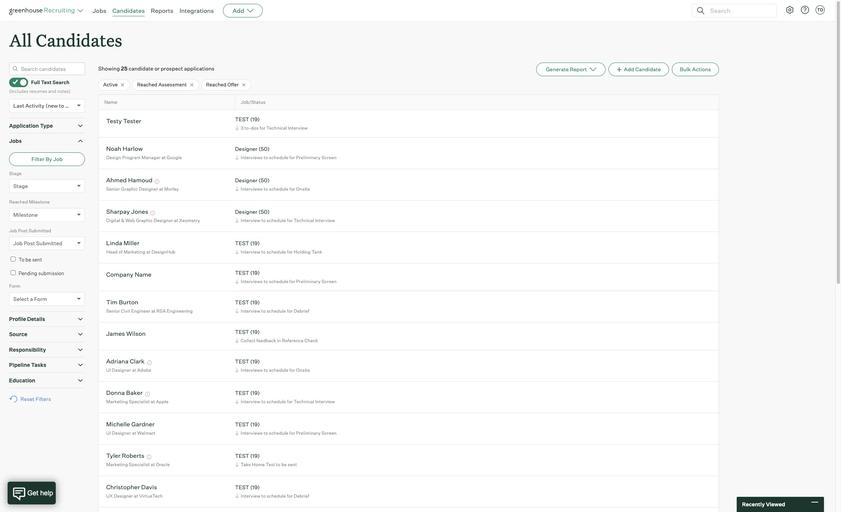 Task type: locate. For each thing, give the bounding box(es) containing it.
tank
[[312, 249, 322, 255]]

interviews to schedule for preliminary screen link
[[234, 154, 339, 161], [234, 278, 339, 285], [234, 430, 339, 437]]

schedule inside test (19) interviews to schedule for onsite
[[269, 368, 289, 374]]

1 vertical spatial interviews to schedule for onsite link
[[234, 367, 312, 374]]

interviews for ui designer at walmart
[[241, 431, 263, 437]]

interview to schedule for debrief link for burton
[[234, 308, 312, 315]]

0 horizontal spatial be
[[25, 257, 31, 263]]

to inside designer (50) interviews to schedule for preliminary screen
[[264, 155, 268, 161]]

1 interview to schedule for debrief link from the top
[[234, 308, 312, 315]]

1 vertical spatial sent
[[288, 462, 297, 468]]

at down michelle gardner link
[[132, 431, 136, 437]]

sent right the test
[[288, 462, 297, 468]]

senior down tim
[[106, 309, 120, 314]]

jobs down application
[[9, 138, 22, 144]]

tyler roberts has been in take home test for more than 7 days image
[[146, 456, 153, 460]]

0 vertical spatial name
[[104, 99, 117, 105]]

to inside test (19) interview to schedule for technical interview
[[262, 399, 266, 405]]

(19) for marketing specialist at apple
[[251, 390, 260, 397]]

at left the google in the left top of the page
[[162, 155, 166, 161]]

schedule for head of marketing at designhub
[[267, 249, 286, 255]]

specialist down roberts in the left of the page
[[129, 462, 150, 468]]

test (19) interview to schedule for debrief down the test
[[235, 485, 310, 500]]

test (19) interview to schedule for debrief up 'test (19) collect feedback in reference check'
[[235, 300, 310, 314]]

reached for reached assessment
[[137, 82, 157, 88]]

candidate
[[636, 66, 662, 73]]

hamoud
[[128, 177, 153, 184]]

marketing down the donna
[[106, 399, 128, 405]]

4 (19) from the top
[[251, 300, 260, 306]]

type
[[40, 122, 53, 129]]

2 onsite from the top
[[296, 368, 310, 374]]

to for digital & web graphic designer at xeometry
[[262, 218, 266, 224]]

to for ux designer at virtuetech
[[262, 494, 266, 500]]

senior
[[106, 186, 120, 192], [106, 309, 120, 314]]

schedule inside designer (50) interviews to schedule for preliminary screen
[[269, 155, 289, 161]]

3 test from the top
[[235, 270, 249, 277]]

job inside button
[[53, 156, 63, 162]]

onsite inside designer (50) interviews to schedule for onsite
[[296, 186, 310, 192]]

1 vertical spatial stage
[[13, 183, 28, 190]]

0 vertical spatial test (19) interview to schedule for debrief
[[235, 300, 310, 314]]

2 test (19) interview to schedule for debrief from the top
[[235, 485, 310, 500]]

0 vertical spatial senior
[[106, 186, 120, 192]]

walmart
[[137, 431, 156, 437]]

9 (19) from the top
[[251, 453, 260, 460]]

0 horizontal spatial sent
[[32, 257, 42, 263]]

designer inside designer (50) interviews to schedule for preliminary screen
[[235, 146, 258, 152]]

candidate
[[129, 65, 154, 72]]

2 vertical spatial marketing
[[106, 462, 128, 468]]

last activity (new to old) option
[[13, 102, 75, 109]]

test (19) interviews to schedule for preliminary screen
[[235, 270, 337, 285], [235, 422, 337, 437]]

5 interviews from the top
[[241, 431, 263, 437]]

1 horizontal spatial be
[[282, 462, 287, 468]]

viewed
[[767, 502, 786, 508]]

test (19) interviews to schedule for preliminary screen for interviews to schedule for preliminary screen link associated with gardner
[[235, 422, 337, 437]]

(19) inside test (19) interviews to schedule for onsite
[[251, 359, 260, 365]]

for inside test (19) interviews to schedule for onsite
[[290, 368, 295, 374]]

test inside test (19) interview to schedule for technical interview
[[235, 390, 249, 397]]

generate report button
[[537, 63, 606, 76]]

for for senior graphic designer at morley
[[290, 186, 295, 192]]

1 vertical spatial test (19) interview to schedule for debrief
[[235, 485, 310, 500]]

for for ui designer at walmart
[[290, 431, 295, 437]]

1 vertical spatial senior
[[106, 309, 120, 314]]

1 vertical spatial job post submitted
[[13, 240, 62, 247]]

7 (19) from the top
[[251, 390, 260, 397]]

designer (50) interviews to schedule for onsite
[[235, 177, 310, 192]]

interviews to schedule for onsite link for ahmed hamoud
[[234, 186, 312, 193]]

burton
[[119, 299, 139, 307]]

3 screen from the top
[[322, 431, 337, 437]]

sent up pending submission
[[32, 257, 42, 263]]

test (19) interviews to schedule for preliminary screen down interview to schedule for holding tank link
[[235, 270, 337, 285]]

7 test from the top
[[235, 390, 249, 397]]

profile details
[[9, 316, 45, 323]]

test for ui designer at walmart
[[235, 422, 249, 428]]

0 vertical spatial marketing
[[124, 249, 145, 255]]

holding
[[294, 249, 311, 255]]

job post submitted up to be sent
[[13, 240, 62, 247]]

1 vertical spatial debrief
[[294, 494, 310, 500]]

job post submitted down reached milestone element
[[9, 228, 51, 234]]

michelle
[[106, 421, 130, 429]]

candidates down jobs link
[[36, 29, 122, 51]]

interview to schedule for technical interview link for sharpay jones
[[234, 217, 337, 224]]

specialist down baker
[[129, 399, 150, 405]]

(50) down designer (50) interviews to schedule for onsite
[[259, 209, 270, 215]]

td
[[818, 7, 824, 13]]

donna
[[106, 390, 125, 397]]

interview to schedule for technical interview link for donna baker
[[234, 399, 337, 406]]

interviews for ui designer at adobe
[[241, 368, 263, 374]]

1 senior from the top
[[106, 186, 120, 192]]

2 ui from the top
[[106, 431, 111, 437]]

reached down the candidate
[[137, 82, 157, 88]]

jobs
[[93, 7, 106, 14], [9, 138, 22, 144]]

at down clark
[[132, 368, 136, 374]]

9 test from the top
[[235, 453, 249, 460]]

4 test from the top
[[235, 300, 249, 306]]

interviews to schedule for preliminary screen link for harlow
[[234, 154, 339, 161]]

jones
[[131, 208, 148, 216]]

schedule for design program manager at google
[[269, 155, 289, 161]]

for inside designer (50) interview to schedule for technical interview
[[287, 218, 293, 224]]

bulk actions link
[[673, 63, 720, 76]]

6 test from the top
[[235, 359, 249, 365]]

1 interviews from the top
[[241, 155, 263, 161]]

4 interviews from the top
[[241, 368, 263, 374]]

0 vertical spatial technical
[[267, 125, 287, 131]]

interviews inside designer (50) interviews to schedule for onsite
[[241, 186, 263, 192]]

1 vertical spatial preliminary
[[296, 279, 321, 285]]

1 vertical spatial screen
[[322, 279, 337, 285]]

schedule inside test (19) interview to schedule for holding tank
[[267, 249, 286, 255]]

0 horizontal spatial form
[[9, 284, 20, 289]]

6 (19) from the top
[[251, 359, 260, 365]]

testy tester link
[[106, 117, 141, 126]]

to inside test (19) interview to schedule for holding tank
[[262, 249, 266, 255]]

2 vertical spatial preliminary
[[296, 431, 321, 437]]

1 horizontal spatial form
[[34, 296, 47, 302]]

(50) inside designer (50) interviews to schedule for onsite
[[259, 177, 270, 184]]

harlow
[[123, 145, 143, 153]]

2 vertical spatial technical
[[294, 399, 315, 405]]

onsite inside test (19) interviews to schedule for onsite
[[296, 368, 310, 374]]

1 test from the top
[[235, 116, 249, 123]]

specialist for donna baker
[[129, 399, 150, 405]]

2 vertical spatial screen
[[322, 431, 337, 437]]

submission
[[38, 271, 64, 277]]

3 (50) from the top
[[259, 209, 270, 215]]

1 vertical spatial add
[[625, 66, 635, 73]]

1 debrief from the top
[[294, 309, 310, 314]]

marketing down miller
[[124, 249, 145, 255]]

configure image
[[786, 5, 795, 14]]

2 interview to schedule for debrief link from the top
[[234, 493, 312, 500]]

name right 'company'
[[135, 271, 152, 279]]

add inside add candidate link
[[625, 66, 635, 73]]

1 vertical spatial ui
[[106, 431, 111, 437]]

(19) inside test (19) interview to schedule for holding tank
[[251, 240, 260, 247]]

to for senior civil engineer at rsa engineering
[[262, 309, 266, 314]]

test (19) interviews to schedule for preliminary screen down test (19) interview to schedule for technical interview
[[235, 422, 337, 437]]

1 vertical spatial post
[[24, 240, 35, 247]]

to for senior graphic designer at morley
[[264, 186, 268, 192]]

test (19) interview to schedule for debrief for davis
[[235, 485, 310, 500]]

preliminary inside designer (50) interviews to schedule for preliminary screen
[[296, 155, 321, 161]]

1 horizontal spatial reached
[[137, 82, 157, 88]]

active
[[103, 82, 118, 88]]

marketing specialist at apple
[[106, 399, 169, 405]]

1 vertical spatial marketing
[[106, 399, 128, 405]]

for for ui designer at adobe
[[290, 368, 295, 374]]

2 vertical spatial (50)
[[259, 209, 270, 215]]

sharpay jones link
[[106, 208, 148, 217]]

add candidate
[[625, 66, 662, 73]]

0 vertical spatial interview to schedule for debrief link
[[234, 308, 312, 315]]

schedule left holding
[[267, 249, 286, 255]]

2 vertical spatial job
[[13, 240, 23, 247]]

responsibility
[[9, 347, 46, 353]]

marketing down tyler
[[106, 462, 128, 468]]

1 (19) from the top
[[251, 116, 260, 123]]

interview inside test (19) 3 to-dos for technical interview
[[288, 125, 308, 131]]

digital
[[106, 218, 120, 224]]

screen inside designer (50) interviews to schedule for preliminary screen
[[322, 155, 337, 161]]

interviews inside designer (50) interviews to schedule for preliminary screen
[[241, 155, 263, 161]]

2 interviews to schedule for preliminary screen link from the top
[[234, 278, 339, 285]]

name down the active
[[104, 99, 117, 105]]

1 interview to schedule for technical interview link from the top
[[234, 217, 337, 224]]

debrief
[[294, 309, 310, 314], [294, 494, 310, 500]]

candidates right jobs link
[[113, 7, 145, 14]]

add candidate link
[[609, 63, 670, 76]]

for inside designer (50) interviews to schedule for onsite
[[290, 186, 295, 192]]

1 vertical spatial (50)
[[259, 177, 270, 184]]

test for marketing specialist at apple
[[235, 390, 249, 397]]

designer
[[235, 146, 258, 152], [235, 177, 258, 184], [139, 186, 158, 192], [235, 209, 258, 215], [154, 218, 173, 224], [112, 368, 131, 374], [112, 431, 131, 437], [114, 494, 133, 500]]

interviews to schedule for preliminary screen link up designer (50) interviews to schedule for onsite
[[234, 154, 339, 161]]

ui inside "michelle gardner ui designer at walmart"
[[106, 431, 111, 437]]

senior down ahmed
[[106, 186, 120, 192]]

&
[[121, 218, 125, 224]]

interview to schedule for debrief link down the test
[[234, 493, 312, 500]]

schedule up designer (50) interview to schedule for technical interview
[[269, 186, 289, 192]]

td button
[[817, 5, 826, 14]]

test
[[266, 462, 275, 468]]

5 test from the top
[[235, 329, 249, 336]]

adriana clark
[[106, 358, 145, 366]]

1 vertical spatial name
[[135, 271, 152, 279]]

reached for reached milestone
[[9, 199, 28, 205]]

to inside test (19) take home test to be sent
[[276, 462, 281, 468]]

submitted down reached milestone element
[[29, 228, 51, 234]]

(50)
[[259, 146, 270, 152], [259, 177, 270, 184], [259, 209, 270, 215]]

1 horizontal spatial jobs
[[93, 7, 106, 14]]

3 (19) from the top
[[251, 270, 260, 277]]

marketing inside linda miller head of marketing at designhub
[[124, 249, 145, 255]]

1 ui from the top
[[106, 368, 111, 374]]

(19) for ux designer at virtuetech
[[251, 485, 260, 491]]

sharpay jones has been in technical interview for more than 14 days image
[[150, 211, 157, 216]]

of
[[119, 249, 123, 255]]

all candidates
[[9, 29, 122, 51]]

schedule down the test
[[267, 494, 286, 500]]

(19) inside test (19) take home test to be sent
[[251, 453, 260, 460]]

schedule for digital & web graphic designer at xeometry
[[267, 218, 286, 224]]

reached left offer at the top left of the page
[[206, 82, 227, 88]]

home
[[252, 462, 265, 468]]

candidate reports are now available! apply filters and select "view in app" element
[[537, 63, 606, 76]]

0 vertical spatial interviews to schedule for preliminary screen link
[[234, 154, 339, 161]]

add
[[233, 7, 245, 14], [625, 66, 635, 73]]

digital & web graphic designer at xeometry
[[106, 218, 200, 224]]

at down donna baker has been in technical interview for more than 14 days icon
[[151, 399, 155, 405]]

onsite down check
[[296, 368, 310, 374]]

google
[[167, 155, 182, 161]]

to inside test (19) interviews to schedule for onsite
[[264, 368, 268, 374]]

1 vertical spatial be
[[282, 462, 287, 468]]

To be sent checkbox
[[11, 257, 16, 262]]

technical inside test (19) interview to schedule for technical interview
[[294, 399, 315, 405]]

form right a
[[34, 296, 47, 302]]

0 vertical spatial interview to schedule for technical interview link
[[234, 217, 337, 224]]

job
[[53, 156, 63, 162], [9, 228, 17, 234], [13, 240, 23, 247]]

at left rsa on the bottom
[[151, 309, 156, 314]]

1 vertical spatial submitted
[[36, 240, 62, 247]]

2 specialist from the top
[[129, 462, 150, 468]]

for inside test (19) interview to schedule for holding tank
[[287, 249, 293, 255]]

0 horizontal spatial add
[[233, 7, 245, 14]]

test (19) interviews to schedule for onsite
[[235, 359, 310, 374]]

sent inside test (19) take home test to be sent
[[288, 462, 297, 468]]

james wilson
[[106, 330, 146, 338]]

form down pending submission option
[[9, 284, 20, 289]]

2 (19) from the top
[[251, 240, 260, 247]]

be right the test
[[282, 462, 287, 468]]

submitted up to be sent
[[36, 240, 62, 247]]

0 horizontal spatial reached
[[9, 199, 28, 205]]

0 vertical spatial specialist
[[129, 399, 150, 405]]

1 vertical spatial jobs
[[9, 138, 22, 144]]

interviews for senior graphic designer at morley
[[241, 186, 263, 192]]

reached down stage element
[[9, 199, 28, 205]]

specialist for tyler roberts
[[129, 462, 150, 468]]

2 (50) from the top
[[259, 177, 270, 184]]

2 test (19) interviews to schedule for preliminary screen from the top
[[235, 422, 337, 437]]

post up to be sent
[[24, 240, 35, 247]]

schedule inside test (19) interview to schedule for technical interview
[[267, 399, 286, 405]]

be right "to"
[[25, 257, 31, 263]]

8 (19) from the top
[[251, 422, 260, 428]]

designhub
[[152, 249, 176, 255]]

schedule up test (19) interview to schedule for technical interview
[[269, 368, 289, 374]]

interview to schedule for holding tank link
[[234, 249, 324, 256]]

filter by job
[[31, 156, 63, 162]]

schedule for ui designer at adobe
[[269, 368, 289, 374]]

reports link
[[151, 7, 174, 14]]

greenhouse recruiting image
[[9, 6, 77, 15]]

at down christopher davis link
[[134, 494, 138, 500]]

interviews to schedule for preliminary screen link up test (19) take home test to be sent
[[234, 430, 339, 437]]

test (19) interviews to schedule for preliminary screen for second interviews to schedule for preliminary screen link from the bottom of the page
[[235, 270, 337, 285]]

8 test from the top
[[235, 422, 249, 428]]

at
[[162, 155, 166, 161], [159, 186, 163, 192], [174, 218, 178, 224], [146, 249, 151, 255], [151, 309, 156, 314], [132, 368, 136, 374], [151, 399, 155, 405], [132, 431, 136, 437], [151, 462, 155, 468], [134, 494, 138, 500]]

to inside designer (50) interview to schedule for technical interview
[[262, 218, 266, 224]]

post up "to"
[[18, 228, 28, 234]]

last activity (new to old)
[[13, 102, 75, 109]]

showing
[[98, 65, 120, 72]]

5 (19) from the top
[[251, 329, 260, 336]]

adriana clark link
[[106, 358, 145, 367]]

1 test (19) interview to schedule for debrief from the top
[[235, 300, 310, 314]]

3 interviews to schedule for preliminary screen link from the top
[[234, 430, 339, 437]]

0 vertical spatial preliminary
[[296, 155, 321, 161]]

1 (50) from the top
[[259, 146, 270, 152]]

interviews to schedule for onsite link up test (19) interview to schedule for technical interview
[[234, 367, 312, 374]]

tester
[[123, 117, 141, 125]]

0 vertical spatial add
[[233, 7, 245, 14]]

0 vertical spatial debrief
[[294, 309, 310, 314]]

for inside designer (50) interviews to schedule for preliminary screen
[[290, 155, 295, 161]]

1 vertical spatial onsite
[[296, 368, 310, 374]]

1 vertical spatial graphic
[[136, 218, 153, 224]]

milestone down stage element
[[29, 199, 50, 205]]

at inside "michelle gardner ui designer at walmart"
[[132, 431, 136, 437]]

test inside test (19) take home test to be sent
[[235, 453, 249, 460]]

michelle gardner ui designer at walmart
[[106, 421, 156, 437]]

technical inside test (19) 3 to-dos for technical interview
[[267, 125, 287, 131]]

reached milestone element
[[9, 199, 85, 227]]

james
[[106, 330, 125, 338]]

screen for michelle gardner
[[322, 431, 337, 437]]

1 vertical spatial technical
[[294, 218, 315, 224]]

for for head of marketing at designhub
[[287, 249, 293, 255]]

civil
[[121, 309, 130, 314]]

1 vertical spatial test (19) interviews to schedule for preliminary screen
[[235, 422, 337, 437]]

designer inside "michelle gardner ui designer at walmart"
[[112, 431, 131, 437]]

marketing
[[124, 249, 145, 255], [106, 399, 128, 405], [106, 462, 128, 468]]

interview to schedule for debrief link up 'test (19) collect feedback in reference check'
[[234, 308, 312, 315]]

test for marketing specialist at oracle
[[235, 453, 249, 460]]

td button
[[815, 4, 827, 16]]

morley
[[164, 186, 179, 192]]

1 vertical spatial interviews to schedule for preliminary screen link
[[234, 278, 339, 285]]

0 vertical spatial job
[[53, 156, 63, 162]]

2 interviews from the top
[[241, 186, 263, 192]]

graphic
[[121, 186, 138, 192], [136, 218, 153, 224]]

interviews to schedule for preliminary screen link down interview to schedule for holding tank link
[[234, 278, 339, 285]]

(50) inside designer (50) interviews to schedule for preliminary screen
[[259, 146, 270, 152]]

candidates link
[[113, 7, 145, 14]]

2 test from the top
[[235, 240, 249, 247]]

schedule up 'test (19) collect feedback in reference check'
[[267, 309, 286, 314]]

(19) inside test (19) interview to schedule for technical interview
[[251, 390, 260, 397]]

1 vertical spatial specialist
[[129, 462, 150, 468]]

ahmed hamoud
[[106, 177, 153, 184]]

1 specialist from the top
[[129, 399, 150, 405]]

10 test from the top
[[235, 485, 249, 491]]

2 interviews to schedule for onsite link from the top
[[234, 367, 312, 374]]

2 vertical spatial interviews to schedule for preliminary screen link
[[234, 430, 339, 437]]

(50) down 3 to-dos for technical interview link
[[259, 146, 270, 152]]

search
[[53, 79, 69, 85]]

technical inside designer (50) interview to schedule for technical interview
[[294, 218, 315, 224]]

schedule for marketing specialist at apple
[[267, 399, 286, 405]]

0 vertical spatial stage
[[9, 171, 22, 176]]

applications
[[184, 65, 215, 72]]

sent
[[32, 257, 42, 263], [288, 462, 297, 468]]

schedule up test (19) take home test to be sent
[[269, 431, 289, 437]]

technical for sharpay jones
[[294, 218, 315, 224]]

interviews inside test (19) interviews to schedule for onsite
[[241, 368, 263, 374]]

take home test to be sent link
[[234, 462, 299, 469]]

2 interview to schedule for technical interview link from the top
[[234, 399, 337, 406]]

1 vertical spatial job
[[9, 228, 17, 234]]

job post submitted element
[[9, 227, 85, 256]]

1 horizontal spatial sent
[[288, 462, 297, 468]]

1 test (19) interviews to schedule for preliminary screen from the top
[[235, 270, 337, 285]]

graphic down ahmed hamoud link
[[121, 186, 138, 192]]

ui down michelle
[[106, 431, 111, 437]]

to inside designer (50) interviews to schedule for onsite
[[264, 186, 268, 192]]

stage element
[[9, 170, 85, 199]]

virtuetech
[[139, 494, 163, 500]]

designer inside designer (50) interview to schedule for technical interview
[[235, 209, 258, 215]]

james wilson link
[[106, 330, 146, 339]]

preliminary for michelle gardner
[[296, 431, 321, 437]]

graphic down jones
[[136, 218, 153, 224]]

0 vertical spatial onsite
[[296, 186, 310, 192]]

be inside test (19) take home test to be sent
[[282, 462, 287, 468]]

ui down adriana
[[106, 368, 111, 374]]

(50) down designer (50) interviews to schedule for preliminary screen
[[259, 177, 270, 184]]

christopher davis ux designer at virtuetech
[[106, 484, 163, 500]]

3 preliminary from the top
[[296, 431, 321, 437]]

0 vertical spatial ui
[[106, 368, 111, 374]]

(50) for ahmed hamoud
[[259, 177, 270, 184]]

schedule for ui designer at walmart
[[269, 431, 289, 437]]

1 horizontal spatial add
[[625, 66, 635, 73]]

(50) inside designer (50) interview to schedule for technical interview
[[259, 209, 270, 215]]

at inside noah harlow design program manager at google
[[162, 155, 166, 161]]

1 interviews to schedule for preliminary screen link from the top
[[234, 154, 339, 161]]

0 vertical spatial screen
[[322, 155, 337, 161]]

jobs left candidates link
[[93, 7, 106, 14]]

1 screen from the top
[[322, 155, 337, 161]]

schedule inside designer (50) interview to schedule for technical interview
[[267, 218, 286, 224]]

1 interviews to schedule for onsite link from the top
[[234, 186, 312, 193]]

0 vertical spatial submitted
[[29, 228, 51, 234]]

at left designhub
[[146, 249, 151, 255]]

0 vertical spatial (50)
[[259, 146, 270, 152]]

ux
[[106, 494, 113, 500]]

interviews to schedule for onsite link up designer (50) interview to schedule for technical interview
[[234, 186, 312, 193]]

1 vertical spatial interview to schedule for technical interview link
[[234, 399, 337, 406]]

reports
[[151, 7, 174, 14]]

1 vertical spatial interview to schedule for debrief link
[[234, 493, 312, 500]]

10 (19) from the top
[[251, 485, 260, 491]]

2 debrief from the top
[[294, 494, 310, 500]]

interviews for design program manager at google
[[241, 155, 263, 161]]

interviews to schedule for onsite link for adriana clark
[[234, 367, 312, 374]]

jobs link
[[93, 7, 106, 14]]

0 vertical spatial interviews to schedule for onsite link
[[234, 186, 312, 193]]

1 onsite from the top
[[296, 186, 310, 192]]

schedule up test (19) interview to schedule for holding tank
[[267, 218, 286, 224]]

test inside test (19) interview to schedule for holding tank
[[235, 240, 249, 247]]

add inside add popup button
[[233, 7, 245, 14]]

1 preliminary from the top
[[296, 155, 321, 161]]

2 senior from the top
[[106, 309, 120, 314]]

for inside test (19) interview to schedule for technical interview
[[287, 399, 293, 405]]

milestone down reached milestone
[[13, 212, 38, 218]]

(new
[[46, 102, 58, 109]]

schedule inside designer (50) interviews to schedule for onsite
[[269, 186, 289, 192]]

0 vertical spatial test (19) interviews to schedule for preliminary screen
[[235, 270, 337, 285]]

schedule down test (19) interviews to schedule for onsite
[[267, 399, 286, 405]]

at inside linda miller head of marketing at designhub
[[146, 249, 151, 255]]

0 vertical spatial form
[[9, 284, 20, 289]]

reached
[[137, 82, 157, 88], [206, 82, 227, 88], [9, 199, 28, 205]]

onsite up designer (50) interview to schedule for technical interview
[[296, 186, 310, 192]]

education
[[9, 378, 35, 384]]

schedule up designer (50) interviews to schedule for onsite
[[269, 155, 289, 161]]

0 horizontal spatial name
[[104, 99, 117, 105]]

2 horizontal spatial reached
[[206, 82, 227, 88]]

engineer
[[131, 309, 150, 314]]

(19) for ui designer at adobe
[[251, 359, 260, 365]]

test inside test (19) interviews to schedule for onsite
[[235, 359, 249, 365]]



Task type: vqa. For each thing, say whether or not it's contained in the screenshot.


Task type: describe. For each thing, give the bounding box(es) containing it.
add button
[[223, 4, 263, 17]]

pending submission
[[19, 271, 64, 277]]

to for head of marketing at designhub
[[262, 249, 266, 255]]

resumes
[[29, 89, 47, 94]]

screen for noah harlow
[[322, 155, 337, 161]]

add for add candidate
[[625, 66, 635, 73]]

debrief for tim burton
[[294, 309, 310, 314]]

0 vertical spatial candidates
[[113, 7, 145, 14]]

integrations
[[180, 7, 214, 14]]

onsite for adriana clark
[[296, 368, 310, 374]]

and
[[48, 89, 56, 94]]

for for marketing specialist at apple
[[287, 399, 293, 405]]

at left xeometry
[[174, 218, 178, 224]]

onsite for ahmed hamoud
[[296, 186, 310, 192]]

Search text field
[[709, 5, 771, 16]]

test for head of marketing at designhub
[[235, 240, 249, 247]]

reset
[[20, 396, 34, 403]]

reference
[[282, 338, 304, 344]]

davis
[[141, 484, 157, 492]]

designer (50) interviews to schedule for preliminary screen
[[235, 146, 337, 161]]

donna baker has been in technical interview for more than 14 days image
[[144, 393, 151, 397]]

ahmed hamoud has been in onsite for more than 21 days image
[[154, 180, 161, 184]]

3 to-dos for technical interview link
[[234, 124, 310, 132]]

roberts
[[122, 453, 145, 460]]

tyler
[[106, 453, 121, 460]]

for for digital & web graphic designer at xeometry
[[287, 218, 293, 224]]

to for ui designer at adobe
[[264, 368, 268, 374]]

0 vertical spatial graphic
[[121, 186, 138, 192]]

head
[[106, 249, 118, 255]]

senior inside tim burton senior civil engineer at rsa engineering
[[106, 309, 120, 314]]

designer inside christopher davis ux designer at virtuetech
[[114, 494, 133, 500]]

tyler roberts link
[[106, 453, 145, 461]]

25
[[121, 65, 128, 72]]

last
[[13, 102, 24, 109]]

interviews to schedule for preliminary screen link for gardner
[[234, 430, 339, 437]]

schedule for ux designer at virtuetech
[[267, 494, 286, 500]]

noah harlow link
[[106, 145, 143, 154]]

debrief for christopher davis
[[294, 494, 310, 500]]

test inside 'test (19) collect feedback in reference check'
[[235, 329, 249, 336]]

for inside test (19) 3 to-dos for technical interview
[[260, 125, 266, 131]]

(19) for senior civil engineer at rsa engineering
[[251, 300, 260, 306]]

testy tester
[[106, 117, 141, 125]]

for for design program manager at google
[[290, 155, 295, 161]]

select
[[13, 296, 29, 302]]

xeometry
[[179, 218, 200, 224]]

test (19) 3 to-dos for technical interview
[[235, 116, 308, 131]]

at down tyler roberts has been in take home test for more than 7 days "image"
[[151, 462, 155, 468]]

0 vertical spatial milestone
[[29, 199, 50, 205]]

application
[[9, 122, 39, 129]]

ui designer at adobe
[[106, 368, 151, 374]]

bulk
[[681, 66, 692, 73]]

marketing for roberts
[[106, 462, 128, 468]]

web
[[126, 218, 135, 224]]

(19) for head of marketing at designhub
[[251, 240, 260, 247]]

tim
[[106, 299, 118, 307]]

report
[[571, 66, 588, 73]]

testy
[[106, 117, 122, 125]]

linda miller head of marketing at designhub
[[106, 240, 176, 255]]

collect feedback in reference check link
[[234, 337, 320, 345]]

2 preliminary from the top
[[296, 279, 321, 285]]

adriana clark has been in onsite for more than 21 days image
[[146, 361, 153, 366]]

donna baker link
[[106, 390, 143, 398]]

interview to schedule for debrief link for davis
[[234, 493, 312, 500]]

reached for reached offer
[[206, 82, 227, 88]]

1 vertical spatial form
[[34, 296, 47, 302]]

0 vertical spatial post
[[18, 228, 28, 234]]

to for ui designer at walmart
[[264, 431, 268, 437]]

for for ux designer at virtuetech
[[287, 494, 293, 500]]

test for senior civil engineer at rsa engineering
[[235, 300, 249, 306]]

Search candidates field
[[9, 63, 85, 75]]

engineering
[[167, 309, 193, 314]]

at down ahmed hamoud has been in onsite for more than 21 days image
[[159, 186, 163, 192]]

showing 25 candidate or prospect applications
[[98, 65, 215, 72]]

schedule for senior civil engineer at rsa engineering
[[267, 309, 286, 314]]

in
[[277, 338, 281, 344]]

reached milestone
[[9, 199, 50, 205]]

Pending submission checkbox
[[11, 271, 16, 275]]

(includes
[[9, 89, 28, 94]]

reset filters button
[[9, 393, 55, 407]]

baker
[[126, 390, 143, 397]]

manager
[[142, 155, 161, 161]]

designer inside designer (50) interviews to schedule for onsite
[[235, 177, 258, 184]]

to for marketing specialist at apple
[[262, 399, 266, 405]]

checkmark image
[[13, 79, 18, 85]]

interview inside test (19) interview to schedule for holding tank
[[241, 249, 261, 255]]

sharpay jones
[[106, 208, 148, 216]]

company name
[[106, 271, 152, 279]]

1 vertical spatial milestone
[[13, 212, 38, 218]]

2 screen from the top
[[322, 279, 337, 285]]

schedule for senior graphic designer at morley
[[269, 186, 289, 192]]

add for add
[[233, 7, 245, 14]]

pipeline
[[9, 362, 30, 369]]

miller
[[124, 240, 140, 247]]

generate
[[546, 66, 569, 73]]

to
[[19, 257, 24, 263]]

0 horizontal spatial jobs
[[9, 138, 22, 144]]

michelle gardner link
[[106, 421, 155, 430]]

(19) inside 'test (19) collect feedback in reference check'
[[251, 329, 260, 336]]

filters
[[36, 396, 51, 403]]

adriana
[[106, 358, 129, 366]]

tasks
[[31, 362, 46, 369]]

test inside test (19) 3 to-dos for technical interview
[[235, 116, 249, 123]]

prospect
[[161, 65, 183, 72]]

1 vertical spatial candidates
[[36, 29, 122, 51]]

ahmed
[[106, 177, 127, 184]]

preliminary for noah harlow
[[296, 155, 321, 161]]

1 horizontal spatial name
[[135, 271, 152, 279]]

marketing for baker
[[106, 399, 128, 405]]

reached assessment
[[137, 82, 187, 88]]

form element
[[9, 283, 85, 312]]

(19) for marketing specialist at oracle
[[251, 453, 260, 460]]

(19) for ui designer at walmart
[[251, 422, 260, 428]]

3 interviews from the top
[[241, 279, 263, 285]]

actions
[[693, 66, 712, 73]]

0 vertical spatial jobs
[[93, 7, 106, 14]]

full text search (includes resumes and notes)
[[9, 79, 71, 94]]

reset filters
[[20, 396, 51, 403]]

donna baker
[[106, 390, 143, 397]]

apple
[[156, 399, 169, 405]]

noah harlow design program manager at google
[[106, 145, 182, 161]]

profile
[[9, 316, 26, 323]]

dos
[[251, 125, 259, 131]]

test (19) interview to schedule for debrief for burton
[[235, 300, 310, 314]]

to-
[[245, 125, 251, 131]]

job/status
[[241, 99, 266, 105]]

technical for donna baker
[[294, 399, 315, 405]]

offer
[[228, 82, 239, 88]]

bulk actions
[[681, 66, 712, 73]]

christopher davis link
[[106, 484, 157, 493]]

source
[[9, 331, 27, 338]]

(50) for sharpay jones
[[259, 209, 270, 215]]

christopher
[[106, 484, 140, 492]]

0 vertical spatial job post submitted
[[9, 228, 51, 234]]

rsa
[[157, 309, 166, 314]]

to for design program manager at google
[[264, 155, 268, 161]]

company name link
[[106, 271, 152, 280]]

test for ui designer at adobe
[[235, 359, 249, 365]]

schedule down interview to schedule for holding tank link
[[269, 279, 289, 285]]

all
[[9, 29, 32, 51]]

test (19) collect feedback in reference check
[[235, 329, 318, 344]]

0 vertical spatial be
[[25, 257, 31, 263]]

gardner
[[131, 421, 155, 429]]

0 vertical spatial sent
[[32, 257, 42, 263]]

(19) inside test (19) 3 to-dos for technical interview
[[251, 116, 260, 123]]

test (19) interview to schedule for holding tank
[[235, 240, 322, 255]]

wilson
[[126, 330, 146, 338]]

recently
[[743, 502, 766, 508]]

test for ux designer at virtuetech
[[235, 485, 249, 491]]

at inside christopher davis ux designer at virtuetech
[[134, 494, 138, 500]]

at inside tim burton senior civil engineer at rsa engineering
[[151, 309, 156, 314]]

for for senior civil engineer at rsa engineering
[[287, 309, 293, 314]]



